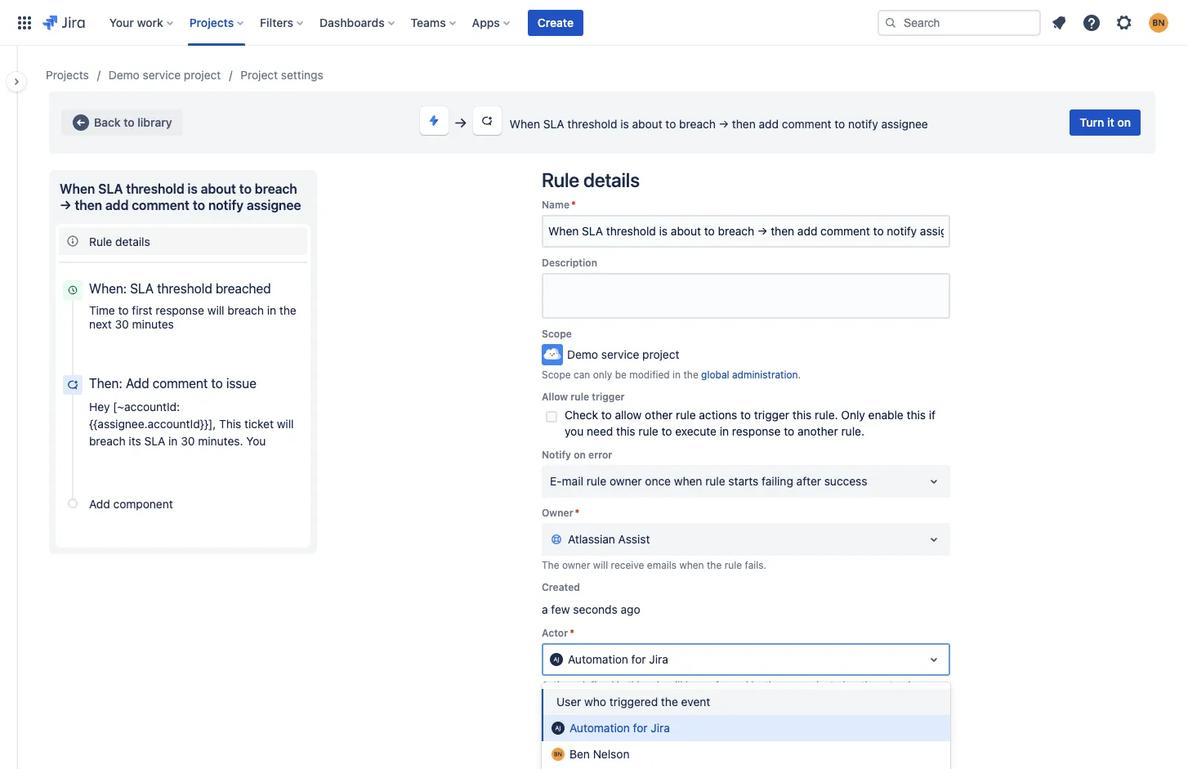 Task type: describe. For each thing, give the bounding box(es) containing it.
soon
[[250, 451, 275, 465]]

will inside hey [~accountid: {{assignee.accountid}}],  this ticket will breach its sla in 30 minutes. you should action or reassign it as soon as possible.  cheers, your friendly automation bot
[[277, 417, 294, 431]]

automation for jira image
[[552, 722, 565, 735]]

* for actor *
[[570, 627, 575, 639]]

other
[[645, 408, 673, 422]]

ben nelson image
[[552, 748, 565, 761]]

rule?
[[628, 714, 652, 727]]

add inside button
[[89, 497, 110, 511]]

automation for jira for automation for jira icon
[[570, 721, 670, 735]]

admins
[[589, 740, 627, 754]]

automation.
[[661, 692, 715, 705]]

the inside alert
[[707, 559, 722, 571]]

minutes
[[132, 317, 174, 331]]

bot
[[151, 486, 169, 499]]

fails.
[[745, 559, 767, 571]]

0 horizontal spatial project
[[184, 68, 221, 82]]

project
[[241, 68, 278, 82]]

Notify on error text field
[[550, 473, 553, 490]]

automation for jira image
[[550, 653, 563, 666]]

all admins
[[573, 740, 627, 754]]

your inside popup button
[[109, 15, 134, 29]]

projects link
[[46, 65, 89, 85]]

selected
[[806, 679, 846, 692]]

1 horizontal spatial as
[[278, 451, 290, 465]]

jira for automation for jira image
[[649, 652, 669, 666]]

open image for who can edit this rule? *
[[925, 737, 944, 757]]

0 horizontal spatial on
[[574, 449, 586, 461]]

back
[[94, 115, 121, 129]]

you
[[246, 434, 266, 448]]

reassign
[[177, 451, 222, 465]]

your work button
[[104, 9, 180, 36]]

it inside hey [~accountid: {{assignee.accountid}}],  this ticket will breach its sla in 30 minutes. you should action or reassign it as soon as possible.  cheers, your friendly automation bot
[[225, 451, 231, 465]]

30 minutes
[[115, 317, 174, 331]]

once
[[645, 474, 671, 488]]

minutes.
[[198, 434, 243, 448]]

1 horizontal spatial →
[[719, 117, 729, 131]]

actions
[[699, 408, 738, 422]]

check
[[565, 408, 598, 422]]

edit
[[586, 714, 605, 727]]

in inside learn more about rule actors in automation.
[[650, 692, 658, 705]]

details inside button
[[115, 234, 150, 248]]

rule left starts
[[706, 474, 726, 488]]

banner containing your work
[[0, 0, 1189, 46]]

for for automation for jira icon
[[633, 721, 648, 735]]

1 horizontal spatial when
[[510, 117, 540, 131]]

help image
[[1082, 13, 1102, 32]]

30 inside hey [~accountid: {{assignee.accountid}}],  this ticket will breach its sla in 30 minutes. you should action or reassign it as soon as possible.  cheers, your friendly automation bot
[[181, 434, 195, 448]]

primary element
[[10, 0, 878, 45]]

your inside hey [~accountid: {{assignee.accountid}}],  this ticket will breach its sla in 30 minutes. you should action or reassign it as soon as possible.  cheers, your friendly automation bot
[[183, 468, 207, 482]]

breach inside when sla threshold is about to breach → then add comment to notify assignee
[[255, 181, 297, 196]]

this
[[219, 417, 241, 431]]

learn
[[908, 679, 934, 692]]

who can edit this rule? *
[[542, 714, 658, 727]]

first
[[132, 303, 153, 317]]

you
[[565, 424, 584, 438]]

only
[[593, 369, 613, 381]]

it inside turn it on "button"
[[1108, 115, 1115, 129]]

automation for jira for automation for jira image
[[568, 652, 669, 666]]

1 horizontal spatial project
[[643, 347, 680, 361]]

rule inside alert
[[725, 559, 742, 571]]

can for scope
[[574, 369, 591, 381]]

sla inside hey [~accountid: {{assignee.accountid}}],  this ticket will breach its sla in 30 minutes. you should action or reassign it as soon as possible.  cheers, your friendly automation bot
[[144, 434, 165, 448]]

1 vertical spatial be
[[686, 679, 697, 692]]

0 vertical spatial notify
[[849, 117, 879, 131]]

create button
[[528, 9, 584, 36]]

in inside 'allow rule trigger check to allow other rule actions to trigger this rule.  only enable this if you need this rule to execute in response to another rule.'
[[720, 424, 729, 438]]

rule up execute
[[676, 408, 696, 422]]

* for name *
[[571, 199, 576, 211]]

friendly
[[210, 468, 250, 482]]

1 vertical spatial assignee
[[247, 198, 301, 213]]

0 vertical spatial threshold
[[568, 117, 618, 131]]

ben
[[570, 747, 590, 761]]

[~accountid:
[[113, 400, 180, 414]]

work
[[137, 15, 163, 29]]

2 vertical spatial comment
[[153, 376, 208, 391]]

1 vertical spatial threshold
[[126, 181, 184, 196]]

the inside will breach in the next
[[279, 303, 297, 317]]

only
[[841, 408, 866, 422]]

1 horizontal spatial add
[[126, 376, 149, 391]]

scope for scope can only be modified in the global administration .
[[542, 369, 571, 381]]

e-mail rule owner once when rule starts failing after success
[[550, 474, 868, 488]]

1 vertical spatial →
[[60, 198, 72, 213]]

or
[[163, 451, 174, 465]]

1 horizontal spatial when sla threshold is about to breach → then add comment to notify assignee
[[510, 117, 928, 131]]

1 vertical spatial service
[[602, 347, 640, 361]]

this up 'another'
[[793, 408, 812, 422]]

actor
[[542, 627, 568, 639]]

emails
[[647, 559, 677, 571]]

will breach in the next
[[89, 303, 297, 331]]

time to first response
[[89, 303, 204, 317]]

apps button
[[467, 9, 517, 36]]

issue
[[226, 376, 257, 391]]

breached
[[216, 281, 271, 296]]

sla up name in the left top of the page
[[543, 117, 565, 131]]

event
[[681, 695, 711, 709]]

jira for automation for jira icon
[[651, 721, 670, 735]]

1 vertical spatial when sla threshold is about to breach → then add comment to notify assignee
[[60, 181, 301, 213]]

user
[[557, 695, 582, 709]]

appswitcher icon image
[[15, 13, 34, 32]]

learn more about rule actors in automation. link
[[542, 679, 934, 705]]

allow rule trigger check to allow other rule actions to trigger this rule.  only enable this if you need this rule to execute in response to another rule.
[[542, 391, 936, 438]]

a few seconds ago
[[542, 602, 641, 616]]

name *
[[542, 199, 576, 211]]

project settings
[[241, 68, 323, 82]]

rule right the mail
[[587, 474, 607, 488]]

rule up check
[[571, 391, 589, 403]]

turn it on button
[[1070, 110, 1141, 136]]

all admins image
[[550, 737, 570, 757]]

actions
[[542, 679, 577, 692]]

0 vertical spatial response
[[156, 303, 204, 317]]

0 horizontal spatial demo
[[109, 68, 140, 82]]

0 vertical spatial then
[[732, 117, 756, 131]]

rule up triggered
[[648, 679, 665, 692]]

projects for projects link in the top of the page
[[46, 68, 89, 82]]

who
[[585, 695, 607, 709]]

0 vertical spatial details
[[584, 168, 640, 191]]

your work
[[109, 15, 163, 29]]

will inside will breach in the next
[[207, 303, 224, 317]]

seconds
[[573, 602, 618, 616]]

hey [~accountid: {{assignee.accountid}}],  this ticket will breach its sla in 30 minutes. you should action or reassign it as soon as possible.  cheers, your friendly automation bot
[[89, 400, 294, 499]]

notify on error element
[[542, 465, 951, 498]]

on inside "button"
[[1118, 115, 1131, 129]]

back to library button
[[61, 110, 182, 136]]

0 vertical spatial comment
[[782, 117, 832, 131]]

ben nelson
[[570, 747, 630, 761]]

automation for automation for jira image
[[568, 652, 629, 666]]

breach inside will breach in the next
[[228, 303, 264, 317]]

notify on error
[[542, 449, 613, 461]]

time
[[89, 303, 115, 317]]

user
[[783, 679, 803, 692]]

learn more about rule actors in automation.
[[542, 679, 934, 705]]

next
[[89, 317, 112, 331]]

after
[[797, 474, 822, 488]]

rule inside learn more about rule actors in automation.
[[598, 692, 615, 705]]

0 horizontal spatial be
[[615, 369, 627, 381]]

1 horizontal spatial rule
[[542, 168, 580, 191]]

demo service project link
[[109, 65, 221, 85]]

this up 'actors'
[[628, 679, 645, 692]]

1 horizontal spatial demo
[[567, 347, 598, 361]]

in up 'actors'
[[617, 679, 625, 692]]

dashboards button
[[315, 9, 401, 36]]

your profile and settings image
[[1149, 13, 1169, 32]]

to inside back to library button
[[124, 115, 135, 129]]

ticket
[[245, 417, 274, 431]]

receive
[[611, 559, 645, 571]]

atlassian
[[568, 532, 615, 546]]

action
[[128, 451, 160, 465]]

enable
[[869, 408, 904, 422]]

actor.
[[879, 679, 906, 692]]

add component button
[[59, 490, 307, 517]]

0 horizontal spatial notify
[[208, 198, 244, 213]]

if
[[929, 408, 936, 422]]

administration
[[732, 369, 798, 381]]

create
[[538, 15, 574, 29]]



Task type: vqa. For each thing, say whether or not it's contained in the screenshot.
Change icon button
no



Task type: locate. For each thing, give the bounding box(es) containing it.
automation for jira
[[568, 652, 669, 666], [570, 721, 670, 735]]

owner inside alert
[[562, 559, 591, 571]]

projects for projects dropdown button
[[189, 15, 234, 29]]

failing
[[762, 474, 794, 488]]

global administration link
[[701, 369, 798, 381]]

0 horizontal spatial when sla threshold is about to breach → then add comment to notify assignee
[[60, 181, 301, 213]]

rule details button
[[59, 227, 307, 255]]

jira up automation. at the right
[[649, 652, 669, 666]]

0 vertical spatial assignee
[[882, 117, 928, 131]]

component
[[113, 497, 173, 511]]

rule
[[542, 168, 580, 191], [89, 234, 112, 248]]

0 horizontal spatial it
[[225, 451, 231, 465]]

0 horizontal spatial as
[[234, 451, 247, 465]]

1 vertical spatial about
[[201, 181, 236, 196]]

add
[[759, 117, 779, 131], [105, 198, 129, 213]]

about inside learn more about rule actors in automation.
[[568, 692, 595, 705]]

when right once
[[674, 474, 703, 488]]

it right turn
[[1108, 115, 1115, 129]]

rule up name *
[[542, 168, 580, 191]]

hey
[[89, 400, 110, 414]]

0 horizontal spatial rule
[[89, 234, 112, 248]]

1 vertical spatial 30
[[181, 434, 195, 448]]

demo service project up only
[[567, 347, 680, 361]]

to
[[124, 115, 135, 129], [666, 117, 676, 131], [835, 117, 845, 131], [239, 181, 252, 196], [193, 198, 205, 213], [118, 303, 129, 317], [211, 376, 223, 391], [601, 408, 612, 422], [741, 408, 751, 422], [662, 424, 672, 438], [784, 424, 795, 438]]

1 horizontal spatial assignee
[[882, 117, 928, 131]]

in right modified
[[673, 369, 681, 381]]

1 horizontal spatial rule.
[[842, 424, 865, 438]]

0 horizontal spatial →
[[60, 198, 72, 213]]

add down possible.
[[89, 497, 110, 511]]

scope
[[542, 328, 572, 340], [542, 369, 571, 381]]

0 vertical spatial projects
[[189, 15, 234, 29]]

30 up reassign
[[181, 434, 195, 448]]

response inside 'allow rule trigger check to allow other rule actions to trigger this rule.  only enable this if you need this rule to execute in response to another rule.'
[[732, 424, 781, 438]]

in down breached
[[267, 303, 276, 317]]

3 open image from the top
[[925, 737, 944, 757]]

open image
[[925, 650, 944, 669]]

0 vertical spatial can
[[574, 369, 591, 381]]

this right edit
[[607, 714, 625, 727]]

banner
[[0, 0, 1189, 46]]

response down when: sla threshold breached
[[156, 303, 204, 317]]

* right name in the left top of the page
[[571, 199, 576, 211]]

sla
[[543, 117, 565, 131], [98, 181, 123, 196], [130, 281, 154, 296], [144, 434, 165, 448]]

0 horizontal spatial about
[[201, 181, 236, 196]]

then
[[732, 117, 756, 131], [75, 198, 102, 213]]

1 vertical spatial is
[[188, 181, 198, 196]]

as right soon
[[278, 451, 290, 465]]

* right owner on the bottom of page
[[575, 507, 580, 519]]

filters
[[260, 15, 294, 29]]

on right turn
[[1118, 115, 1131, 129]]

1 vertical spatial automation for jira
[[570, 721, 670, 735]]

when right emails
[[680, 559, 704, 571]]

jira image
[[43, 13, 85, 32], [43, 13, 85, 32]]

projects inside dropdown button
[[189, 15, 234, 29]]

comment inside when sla threshold is about to breach → then add comment to notify assignee
[[132, 198, 190, 213]]

1 vertical spatial add
[[105, 198, 129, 213]]

be
[[615, 369, 627, 381], [686, 679, 697, 692]]

when
[[674, 474, 703, 488], [680, 559, 704, 571]]

be right only
[[615, 369, 627, 381]]

automation for jira up defined
[[568, 652, 669, 666]]

projects right sidebar navigation image
[[46, 68, 89, 82]]

trigger down only
[[592, 391, 625, 403]]

execute
[[675, 424, 717, 438]]

settings image
[[1115, 13, 1135, 32]]

rule
[[571, 391, 589, 403], [676, 408, 696, 422], [639, 424, 659, 438], [587, 474, 607, 488], [706, 474, 726, 488], [725, 559, 742, 571], [648, 679, 665, 692], [598, 692, 615, 705]]

2 vertical spatial threshold
[[157, 281, 212, 296]]

the
[[279, 303, 297, 317], [684, 369, 699, 381], [707, 559, 722, 571], [765, 679, 780, 692], [862, 679, 877, 692], [661, 695, 678, 709]]

in up or on the left bottom of page
[[168, 434, 178, 448]]

demo up only
[[567, 347, 598, 361]]

owner left once
[[610, 474, 642, 488]]

0 horizontal spatial demo service project
[[109, 68, 221, 82]]

0 vertical spatial →
[[719, 117, 729, 131]]

1 horizontal spatial 30
[[181, 434, 195, 448]]

in right 'actors'
[[650, 692, 658, 705]]

1 vertical spatial when
[[60, 181, 95, 196]]

this left if
[[907, 408, 926, 422]]

should
[[89, 451, 124, 465]]

the owner will receive emails when the rule fails.
[[542, 559, 767, 571]]

rule details up name *
[[542, 168, 640, 191]]

owner right the
[[562, 559, 591, 571]]

teams
[[411, 15, 446, 29]]

automation for automation for jira icon
[[570, 721, 630, 735]]

1 vertical spatial can
[[566, 714, 584, 727]]

owner *
[[542, 507, 580, 519]]

0 horizontal spatial details
[[115, 234, 150, 248]]

1 horizontal spatial your
[[183, 468, 207, 482]]

sla up the first
[[130, 281, 154, 296]]

1 vertical spatial automation
[[570, 721, 630, 735]]

open image
[[925, 472, 944, 491], [925, 530, 944, 549], [925, 737, 944, 757]]

service
[[143, 68, 181, 82], [602, 347, 640, 361]]

rule. up 'another'
[[815, 408, 838, 422]]

sidebar navigation image
[[0, 65, 36, 98]]

1 horizontal spatial demo service project
[[567, 347, 680, 361]]

open image inside notify on error element
[[925, 472, 944, 491]]

0 vertical spatial add
[[759, 117, 779, 131]]

0 horizontal spatial add
[[89, 497, 110, 511]]

0 horizontal spatial then
[[75, 198, 102, 213]]

1 vertical spatial trigger
[[754, 408, 790, 422]]

0 horizontal spatial projects
[[46, 68, 89, 82]]

0 vertical spatial rule
[[542, 168, 580, 191]]

trigger down administration in the top of the page
[[754, 408, 790, 422]]

details
[[584, 168, 640, 191], [115, 234, 150, 248]]

0 horizontal spatial trigger
[[592, 391, 625, 403]]

another
[[798, 424, 839, 438]]

this down allow
[[616, 424, 636, 438]]

settings
[[281, 68, 323, 82]]

rule details up when:
[[89, 234, 150, 248]]

your left work
[[109, 15, 134, 29]]

0 vertical spatial demo service project
[[109, 68, 221, 82]]

Description text field
[[542, 273, 951, 319]]

notifications image
[[1050, 13, 1069, 32]]

sla down {{assignee.accountid}}],
[[144, 434, 165, 448]]

can left only
[[574, 369, 591, 381]]

the owner will receive emails when the rule fails. alert
[[542, 559, 951, 572]]

is inside when sla threshold is about to breach → then add comment to notify assignee
[[188, 181, 198, 196]]

trigger
[[592, 391, 625, 403], [754, 408, 790, 422]]

project down projects dropdown button
[[184, 68, 221, 82]]

rule. down only
[[842, 424, 865, 438]]

global
[[701, 369, 730, 381]]

need
[[587, 424, 613, 438]]

1 vertical spatial then
[[75, 198, 102, 213]]

who
[[542, 714, 564, 727]]

as right selected
[[848, 679, 859, 692]]

add up [~accountid:
[[126, 376, 149, 391]]

when inside notify on error element
[[674, 474, 703, 488]]

0 horizontal spatial is
[[188, 181, 198, 196]]

created
[[542, 581, 580, 593]]

scope can only be modified in the global administration .
[[542, 369, 801, 381]]

filters button
[[255, 9, 310, 36]]

for for automation for jira image
[[632, 652, 646, 666]]

will down breached
[[207, 303, 224, 317]]

0 horizontal spatial service
[[143, 68, 181, 82]]

0 vertical spatial when
[[674, 474, 703, 488]]

0 vertical spatial scope
[[542, 328, 572, 340]]

1 vertical spatial open image
[[925, 530, 944, 549]]

allow
[[615, 408, 642, 422]]

when
[[510, 117, 540, 131], [60, 181, 95, 196]]

jira
[[649, 652, 669, 666], [651, 721, 670, 735]]

atlassian assist
[[568, 532, 650, 546]]

0 vertical spatial is
[[621, 117, 629, 131]]

2 horizontal spatial as
[[848, 679, 859, 692]]

1 vertical spatial notify
[[208, 198, 244, 213]]

0 vertical spatial automation
[[568, 652, 629, 666]]

when for once
[[674, 474, 703, 488]]

automation up defined
[[568, 652, 629, 666]]

1 horizontal spatial on
[[1118, 115, 1131, 129]]

about
[[632, 117, 663, 131], [201, 181, 236, 196], [568, 692, 595, 705]]

allow
[[542, 391, 568, 403]]

be up automation. at the right
[[686, 679, 697, 692]]

2 vertical spatial about
[[568, 692, 595, 705]]

your down reassign
[[183, 468, 207, 482]]

2 scope from the top
[[542, 369, 571, 381]]

*
[[571, 199, 576, 211], [575, 507, 580, 519], [570, 627, 575, 639], [654, 714, 658, 727]]

add
[[126, 376, 149, 391], [89, 497, 110, 511]]

0 horizontal spatial response
[[156, 303, 204, 317]]

assist
[[619, 532, 650, 546]]

0 horizontal spatial rule details
[[89, 234, 150, 248]]

0 vertical spatial automation for jira
[[568, 652, 669, 666]]

owner
[[610, 474, 642, 488], [562, 559, 591, 571]]

demo up back to library button
[[109, 68, 140, 82]]

* right actor at the left of the page
[[570, 627, 575, 639]]

30 right next
[[115, 317, 129, 331]]

in inside will breach in the next
[[267, 303, 276, 317]]

0 vertical spatial rule details
[[542, 168, 640, 191]]

demo service project up library
[[109, 68, 221, 82]]

0 vertical spatial when
[[510, 117, 540, 131]]

0 vertical spatial it
[[1108, 115, 1115, 129]]

owner
[[542, 507, 574, 519]]

* right the rule?
[[654, 714, 658, 727]]

atlassian assist image
[[550, 533, 563, 546]]

few
[[551, 602, 570, 616]]

will up automation. at the right
[[668, 679, 683, 692]]

0 vertical spatial when sla threshold is about to breach → then add comment to notify assignee
[[510, 117, 928, 131]]

rule down other at right
[[639, 424, 659, 438]]

2 horizontal spatial about
[[632, 117, 663, 131]]

the
[[542, 559, 560, 571]]

Search field
[[878, 9, 1041, 36]]

on
[[1118, 115, 1131, 129], [574, 449, 586, 461]]

by
[[752, 679, 763, 692]]

1 vertical spatial it
[[225, 451, 231, 465]]

1 horizontal spatial about
[[568, 692, 595, 705]]

name
[[542, 199, 570, 211]]

1 vertical spatial jira
[[651, 721, 670, 735]]

* for owner *
[[575, 507, 580, 519]]

owner inside notify on error element
[[610, 474, 642, 488]]

rule details inside button
[[89, 234, 150, 248]]

0 horizontal spatial 30
[[115, 317, 129, 331]]

1 vertical spatial details
[[115, 234, 150, 248]]

service up only
[[602, 347, 640, 361]]

1 open image from the top
[[925, 472, 944, 491]]

when for emails
[[680, 559, 704, 571]]

add component
[[89, 497, 173, 511]]

rule up when:
[[89, 234, 112, 248]]

1 vertical spatial demo service project
[[567, 347, 680, 361]]

rule inside button
[[89, 234, 112, 248]]

0 horizontal spatial add
[[105, 198, 129, 213]]

project up scope can only be modified in the global administration .
[[643, 347, 680, 361]]

1 horizontal spatial trigger
[[754, 408, 790, 422]]

on left error
[[574, 449, 586, 461]]

None field
[[544, 217, 949, 246]]

when inside when sla threshold is about to breach → then add comment to notify assignee
[[60, 181, 95, 196]]

it up friendly
[[225, 451, 231, 465]]

0 horizontal spatial rule.
[[815, 408, 838, 422]]

response down actions
[[732, 424, 781, 438]]

threshold
[[568, 117, 618, 131], [126, 181, 184, 196], [157, 281, 212, 296]]

1 vertical spatial comment
[[132, 198, 190, 213]]

assignee
[[882, 117, 928, 131], [247, 198, 301, 213]]

teams button
[[406, 9, 462, 36]]

will right ticket
[[277, 417, 294, 431]]

scope for scope
[[542, 328, 572, 340]]

will inside alert
[[593, 559, 608, 571]]

rule.
[[815, 408, 838, 422], [842, 424, 865, 438]]

can right automation for jira icon
[[566, 714, 584, 727]]

1 horizontal spatial rule details
[[542, 168, 640, 191]]

rule down defined
[[598, 692, 615, 705]]

for down triggered
[[633, 721, 648, 735]]

then: add comment to issue
[[89, 376, 257, 391]]

0 vertical spatial add
[[126, 376, 149, 391]]

success
[[825, 474, 868, 488]]

open image for owner *
[[925, 530, 944, 549]]

sla down back
[[98, 181, 123, 196]]

turn it on
[[1080, 115, 1131, 129]]

0 vertical spatial service
[[143, 68, 181, 82]]

2 open image from the top
[[925, 530, 944, 549]]

0 horizontal spatial owner
[[562, 559, 591, 571]]

response
[[156, 303, 204, 317], [732, 424, 781, 438]]

1 horizontal spatial be
[[686, 679, 697, 692]]

0 vertical spatial on
[[1118, 115, 1131, 129]]

1 scope from the top
[[542, 328, 572, 340]]

as up friendly
[[234, 451, 247, 465]]

0 horizontal spatial assignee
[[247, 198, 301, 213]]

possible.
[[89, 468, 136, 482]]

0 vertical spatial owner
[[610, 474, 642, 488]]

breach inside hey [~accountid: {{assignee.accountid}}],  this ticket will breach its sla in 30 minutes. you should action or reassign it as soon as possible.  cheers, your friendly automation bot
[[89, 434, 126, 448]]

projects right work
[[189, 15, 234, 29]]

performed
[[700, 679, 749, 692]]

demo
[[109, 68, 140, 82], [567, 347, 598, 361]]

in inside hey [~accountid: {{assignee.accountid}}],  this ticket will breach its sla in 30 minutes. you should action or reassign it as soon as possible.  cheers, your friendly automation bot
[[168, 434, 178, 448]]

{{assignee.accountid}}],
[[89, 417, 216, 431]]

projects button
[[185, 9, 250, 36]]

cheers,
[[139, 468, 180, 482]]

None text field
[[550, 652, 553, 668]]

jira down triggered
[[651, 721, 670, 735]]

error
[[589, 449, 613, 461]]

automation for jira up admins
[[570, 721, 670, 735]]

for up 'actors'
[[632, 652, 646, 666]]

1 vertical spatial add
[[89, 497, 110, 511]]

1 vertical spatial when
[[680, 559, 704, 571]]

1 horizontal spatial add
[[759, 117, 779, 131]]

0 vertical spatial rule.
[[815, 408, 838, 422]]

when inside alert
[[680, 559, 704, 571]]

1 vertical spatial project
[[643, 347, 680, 361]]

1 vertical spatial owner
[[562, 559, 591, 571]]

description
[[542, 257, 598, 269]]

actor *
[[542, 627, 575, 639]]

will left receive at the bottom right of the page
[[593, 559, 608, 571]]

can for who
[[566, 714, 584, 727]]

service up library
[[143, 68, 181, 82]]

rule left fails.
[[725, 559, 742, 571]]

1 vertical spatial rule
[[89, 234, 112, 248]]

1 horizontal spatial is
[[621, 117, 629, 131]]

search image
[[885, 16, 898, 29]]

automation up all admins
[[570, 721, 630, 735]]

automation
[[89, 486, 148, 499]]

starts
[[729, 474, 759, 488]]

breach
[[679, 117, 716, 131], [255, 181, 297, 196], [228, 303, 264, 317], [89, 434, 126, 448]]

actors
[[618, 692, 647, 705]]

1 vertical spatial rule details
[[89, 234, 150, 248]]

in down actions
[[720, 424, 729, 438]]

0 vertical spatial about
[[632, 117, 663, 131]]

1 vertical spatial response
[[732, 424, 781, 438]]

notify
[[542, 449, 571, 461]]

0 vertical spatial be
[[615, 369, 627, 381]]

0 vertical spatial for
[[632, 652, 646, 666]]



